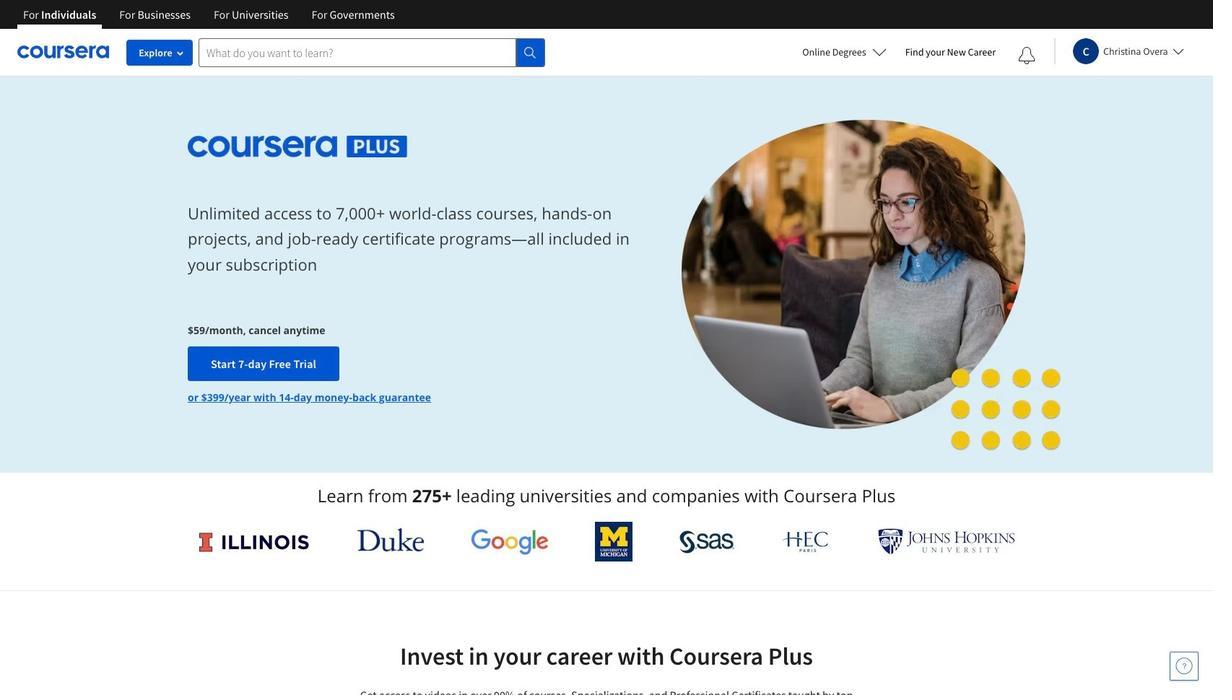 Task type: locate. For each thing, give the bounding box(es) containing it.
university of illinois at urbana-champaign image
[[198, 531, 311, 554]]

None search field
[[199, 38, 545, 67]]

help center image
[[1176, 658, 1193, 675]]

banner navigation
[[12, 0, 406, 29]]

hec paris image
[[781, 527, 832, 557]]

google image
[[471, 529, 549, 556]]

coursera plus image
[[188, 136, 408, 157]]



Task type: vqa. For each thing, say whether or not it's contained in the screenshot.
Trial
no



Task type: describe. For each thing, give the bounding box(es) containing it.
What do you want to learn? text field
[[199, 38, 517, 67]]

university of michigan image
[[595, 522, 633, 562]]

sas image
[[680, 531, 735, 554]]

johns hopkins university image
[[878, 529, 1016, 556]]

coursera image
[[17, 41, 109, 64]]

duke university image
[[357, 529, 424, 552]]



